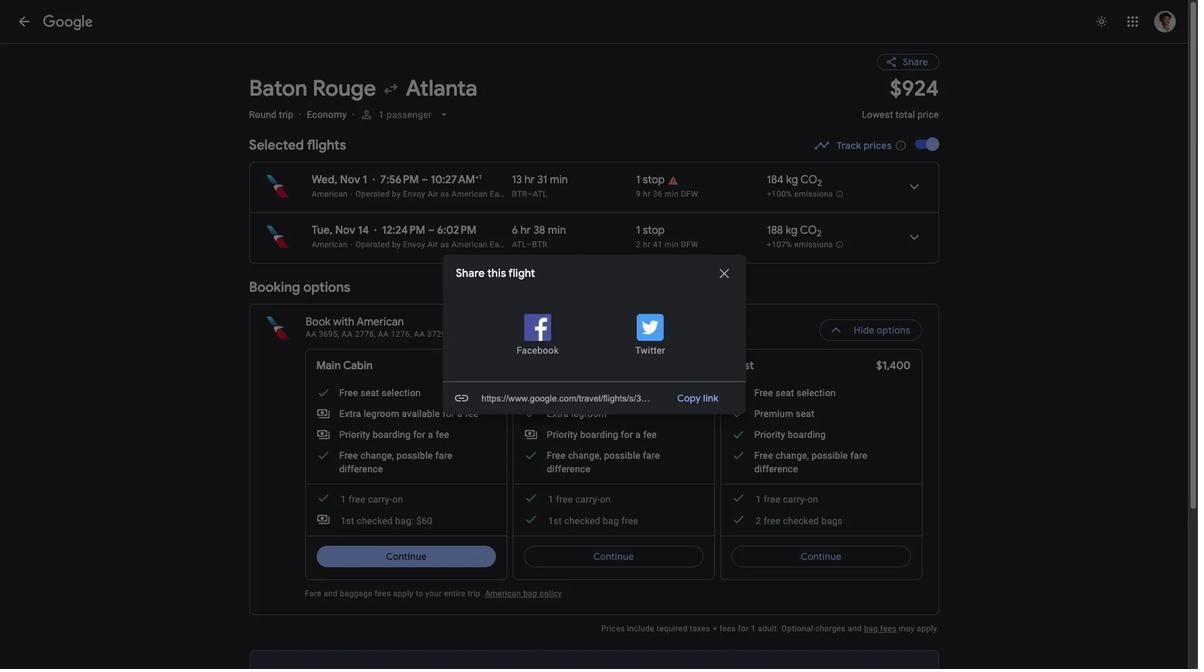 Task type: describe. For each thing, give the bounding box(es) containing it.
stop for 1 stop
[[643, 173, 665, 187]]

1 aa from the left
[[306, 330, 317, 339]]

required
[[657, 624, 688, 633]]

american down 6:02 pm
[[452, 240, 488, 249]]

fare for extra legroom
[[643, 450, 660, 461]]

kg for 188
[[786, 224, 798, 237]]

2 inside 184 kg co 2
[[817, 177, 822, 189]]

total duration 6 hr 38 min. element
[[512, 224, 636, 239]]

2 horizontal spatial bag
[[864, 624, 878, 633]]

wed, nov 1
[[312, 173, 367, 187]]

premium seat
[[754, 408, 815, 419]]

american down +1 on the top left
[[452, 189, 488, 199]]

9
[[636, 189, 641, 199]]

selection for premium seat
[[797, 388, 836, 398]]

facebook
[[517, 345, 559, 356]]

+
[[713, 624, 717, 633]]

track
[[837, 140, 861, 152]]

btr inside 6 hr 38 min atl – btr
[[532, 240, 547, 249]]

1 inside 1 stop 2 hr 41 min dfw
[[636, 224, 640, 237]]

first checked bag costs 60 us dollars element
[[316, 513, 433, 528]]

1 horizontal spatial fee
[[465, 408, 479, 419]]

1 stop 2 hr 41 min dfw
[[636, 224, 699, 249]]

selected flights
[[249, 137, 346, 154]]

4 aa from the left
[[414, 330, 425, 339]]

– inside 7:56 pm – 10:27 am +1
[[422, 173, 428, 187]]

checked for bag:
[[357, 516, 393, 526]]

2 continue from the left
[[593, 551, 634, 563]]

emissions for 188 kg co
[[794, 240, 833, 249]]

main cabin
[[316, 359, 373, 373]]

priority boarding for a fee for extra legroom
[[547, 429, 657, 440]]

0 horizontal spatial bag
[[523, 589, 537, 598]]

fare
[[305, 589, 321, 598]]

total duration 13 hr 31 min. element
[[512, 173, 636, 189]]

free seat selection for extra legroom
[[547, 388, 628, 398]]

3 continue from the left
[[801, 551, 842, 563]]

38
[[534, 224, 545, 237]]

co for 188 kg co
[[800, 224, 817, 237]]

seat for premium seat
[[776, 388, 794, 398]]

6
[[512, 224, 518, 237]]

1 free carry-on for 2 free checked bags
[[756, 494, 818, 505]]

operated for wed, nov 1
[[355, 189, 390, 199]]

1 up 9
[[636, 173, 640, 187]]

eagle for 13
[[490, 189, 511, 199]]

1 passenger button
[[355, 102, 456, 127]]

10:27 am
[[431, 173, 475, 187]]

baton
[[249, 75, 307, 102]]

free for 1st checked bag:
[[349, 494, 366, 505]]

+107%
[[767, 240, 792, 249]]

first
[[732, 359, 754, 373]]

hide
[[854, 324, 875, 336]]

1 up "first checked bag is free" element on the bottom of page
[[548, 494, 554, 505]]

184 kg co 2
[[767, 173, 822, 189]]

1 free carry-on for 1st checked bag:
[[341, 494, 403, 505]]

+107% emissions
[[767, 240, 833, 249]]

trip.
[[468, 589, 483, 598]]

hide options button
[[820, 319, 922, 341]]

share button
[[877, 54, 939, 70]]

optional
[[782, 624, 813, 633]]

wed,
[[312, 173, 337, 187]]

9 hr 36 min dfw
[[636, 189, 699, 199]]

12:24 pm – 6:02 pm
[[382, 224, 477, 237]]

operated by envoy air as american eagle for 10:27 am
[[355, 189, 511, 199]]

american down wed,
[[312, 189, 348, 199]]

1 continue from the left
[[386, 551, 427, 563]]

extra legroom available for a fee
[[339, 408, 479, 419]]

round trip
[[249, 109, 293, 120]]

1 horizontal spatial bag
[[603, 516, 619, 526]]

passenger
[[387, 109, 432, 120]]

trip
[[279, 109, 293, 120]]

free for 2 free checked bags
[[764, 494, 781, 505]]

Departure time: 7:56 PM. text field
[[380, 173, 419, 187]]

2 free checked bags
[[756, 516, 843, 526]]

hr for 6
[[521, 224, 531, 237]]

apply
[[393, 589, 413, 598]]

premium
[[754, 408, 794, 419]]

extra for extra legroom available for a fee
[[339, 408, 361, 419]]

share this flight
[[456, 267, 535, 280]]

tue,
[[312, 224, 333, 237]]

seat for extra legroom
[[568, 388, 587, 398]]

 image for round trip
[[299, 109, 301, 120]]

+100%
[[767, 190, 792, 199]]

1 passenger
[[379, 109, 432, 120]]

0 horizontal spatial and
[[324, 589, 338, 598]]

return flight on tuesday, november 14. leaves hartsfield-jackson atlanta international airport at 12:24 pm on tuesday, november 14 and arrives at baton rouge metropolitan airport at 6:02 pm on tuesday, november 14. element
[[312, 224, 477, 237]]

free change, possible fare difference for premium seat
[[754, 450, 868, 474]]

selection for extra legroom
[[589, 388, 628, 398]]

1 free carry-on for 1st checked bag free
[[548, 494, 611, 505]]

Departure time: 12:24 PM. text field
[[382, 224, 425, 237]]

booking options
[[249, 279, 350, 296]]

bags
[[822, 516, 843, 526]]

difference for extra legroom
[[547, 464, 591, 474]]

may
[[899, 624, 915, 633]]

booking
[[249, 279, 300, 296]]

this
[[487, 267, 506, 280]]

economy
[[307, 109, 347, 120]]

atl inside 6 hr 38 min atl – btr
[[512, 240, 527, 249]]

$1,400
[[876, 359, 911, 373]]

2 inside the 188 kg co 2
[[817, 228, 822, 239]]

hr for 13
[[525, 173, 535, 187]]

3 aa from the left
[[378, 330, 389, 339]]

7:56 pm
[[380, 173, 419, 187]]

1276,
[[391, 330, 412, 339]]

13 hr 31 min btr – atl
[[512, 173, 568, 199]]

$924
[[890, 75, 939, 102]]

seat up priority boarding
[[796, 408, 815, 419]]

carry- for 1st checked bag:
[[368, 494, 392, 505]]

1 1 stop flight. element from the top
[[636, 173, 665, 189]]

atlanta
[[406, 75, 477, 102]]

to
[[416, 589, 423, 598]]

6 hr 38 min atl – btr
[[512, 224, 566, 249]]

atl inside 13 hr 31 min btr – atl
[[533, 189, 547, 199]]

hide options
[[854, 324, 911, 336]]

a for extra legroom
[[636, 429, 641, 440]]

prices
[[864, 140, 892, 152]]

184
[[767, 173, 784, 187]]

1 continue button from the left
[[316, 546, 496, 567]]

extra for extra legroom
[[547, 408, 569, 419]]

2778,
[[355, 330, 376, 339]]

prices include required taxes + fees for 1 adult. optional charges and bag fees may apply.
[[601, 624, 939, 633]]

layover (1 of 1) is a 9 hr 36 min overnight layover at dallas/fort worth international airport in dallas. element
[[636, 189, 760, 199]]

main
[[316, 359, 341, 373]]

Flight numbers AA 3695, AA 2778, AA 1276, AA 3729 text field
[[306, 330, 446, 339]]

min for 38
[[548, 224, 566, 237]]

1 up the 2 free checked bags
[[756, 494, 761, 505]]

31
[[537, 173, 547, 187]]

book
[[306, 315, 331, 329]]

1 left 7:56 pm
[[363, 173, 367, 187]]

1 horizontal spatial fees
[[720, 624, 736, 633]]

baggage
[[340, 589, 373, 598]]

12:24 pm
[[382, 224, 425, 237]]

your
[[425, 589, 442, 598]]

0 horizontal spatial fees
[[375, 589, 391, 598]]

41
[[653, 240, 662, 249]]

2 inside 1 stop 2 hr 41 min dfw
[[636, 240, 641, 249]]

36
[[653, 189, 662, 199]]

188
[[767, 224, 783, 237]]

possible for extra legroom
[[604, 450, 640, 461]]

operated by envoy air as american eagle for 6:02 pm
[[355, 240, 511, 249]]

fare and baggage fees apply to your entire trip. american bag policy
[[305, 589, 562, 598]]

copy
[[677, 392, 701, 404]]

1 up first checked bag costs 60 us dollars element
[[341, 494, 346, 505]]

cabin
[[343, 359, 373, 373]]

first checked bag is free element
[[524, 513, 638, 528]]

adult.
[[758, 624, 779, 633]]

legroom for extra legroom available for a fee
[[364, 408, 399, 419]]

entire
[[444, 589, 466, 598]]

possible for premium seat
[[812, 450, 848, 461]]

operated for tue, nov 14
[[355, 240, 390, 249]]

3729
[[427, 330, 446, 339]]

free change, possible fare difference for extra legroom
[[547, 450, 660, 474]]

fee for extra legroom
[[643, 429, 657, 440]]

3695,
[[319, 330, 340, 339]]

boarding for extra legroom
[[580, 429, 618, 440]]

2 1 stop flight. element from the top
[[636, 224, 665, 239]]

btr inside 13 hr 31 min btr – atl
[[512, 189, 527, 199]]



Task type: locate. For each thing, give the bounding box(es) containing it.
1
[[379, 109, 384, 120], [363, 173, 367, 187], [636, 173, 640, 187], [636, 224, 640, 237], [341, 494, 346, 505], [548, 494, 554, 505], [756, 494, 761, 505], [751, 624, 756, 633]]

2 on from the left
[[600, 494, 611, 505]]

None text field
[[862, 75, 939, 132]]

2 legroom from the left
[[571, 408, 607, 419]]

share inside button
[[903, 56, 928, 68]]

as for 10:27 am
[[440, 189, 449, 199]]

0 horizontal spatial legroom
[[364, 408, 399, 419]]

1 horizontal spatial possible
[[604, 450, 640, 461]]

change, for premium seat
[[776, 450, 809, 461]]

 image left 7:56 pm
[[373, 173, 375, 187]]

atl down 31
[[533, 189, 547, 199]]

rouge
[[312, 75, 376, 102]]

free change, possible fare difference down the extra legroom
[[547, 450, 660, 474]]

boarding down extra legroom available for a fee
[[373, 429, 411, 440]]

aa down "with"
[[342, 330, 353, 339]]

min for 36
[[665, 189, 679, 199]]

stop
[[643, 173, 665, 187], [643, 224, 665, 237]]

 image
[[299, 109, 301, 120], [352, 109, 355, 120], [373, 173, 375, 187], [374, 224, 377, 237]]

hr inside 6 hr 38 min atl – btr
[[521, 224, 531, 237]]

envoy for 7:56 pm
[[403, 189, 425, 199]]

kg up +100% emissions
[[786, 173, 798, 187]]

1 horizontal spatial continue button
[[524, 546, 703, 567]]

2 1st from the left
[[548, 516, 562, 526]]

main content
[[249, 43, 939, 669]]

extra
[[339, 408, 361, 419], [547, 408, 569, 419]]

1 by from the top
[[392, 189, 401, 199]]

Copy link field
[[480, 388, 656, 409]]

0 horizontal spatial priority
[[339, 429, 370, 440]]

policy
[[540, 589, 562, 598]]

possible for extra legroom available for a fee
[[397, 450, 433, 461]]

1 horizontal spatial on
[[600, 494, 611, 505]]

1 fare from the left
[[435, 450, 452, 461]]

price
[[918, 109, 939, 120]]

0 vertical spatial operated
[[355, 189, 390, 199]]

possible down priority boarding
[[812, 450, 848, 461]]

continue down 1st checked bag free
[[593, 551, 634, 563]]

1 horizontal spatial extra
[[547, 408, 569, 419]]

$60
[[416, 516, 433, 526]]

go back image
[[16, 13, 32, 30]]

difference up first checked bag costs 60 us dollars element
[[339, 464, 383, 474]]

1 difference from the left
[[339, 464, 383, 474]]

2 carry- from the left
[[576, 494, 600, 505]]

aa right 2778,
[[378, 330, 389, 339]]

1 vertical spatial share
[[456, 267, 485, 280]]

1 vertical spatial and
[[848, 624, 862, 633]]

round
[[249, 109, 277, 120]]

flight
[[509, 267, 535, 280]]

0 horizontal spatial selection
[[382, 388, 421, 398]]

1 boarding from the left
[[373, 429, 411, 440]]

1 horizontal spatial continue
[[593, 551, 634, 563]]

air down 7:56 pm – 10:27 am +1
[[428, 189, 438, 199]]

2 horizontal spatial selection
[[797, 388, 836, 398]]

co inside 184 kg co 2
[[801, 173, 817, 187]]

1 kg from the top
[[786, 173, 798, 187]]

min right 31
[[550, 173, 568, 187]]

0 horizontal spatial a
[[428, 429, 433, 440]]

+100% emissions
[[767, 190, 833, 199]]

list
[[250, 162, 938, 263]]

0 horizontal spatial fare
[[435, 450, 452, 461]]

extra legroom
[[547, 408, 607, 419]]

continue button down the bags
[[732, 546, 911, 567]]

checked inside "first checked bag is free" element
[[564, 516, 600, 526]]

boarding down premium seat
[[788, 429, 826, 440]]

2 dfw from the top
[[681, 240, 699, 249]]

0 horizontal spatial btr
[[512, 189, 527, 199]]

free change, possible fare difference
[[339, 450, 452, 474], [547, 450, 660, 474], [754, 450, 868, 474]]

1 vertical spatial co
[[800, 224, 817, 237]]

share for share this flight
[[456, 267, 485, 280]]

2 envoy from the top
[[403, 240, 425, 249]]

2 horizontal spatial free seat selection
[[754, 388, 836, 398]]

0 vertical spatial co
[[801, 173, 817, 187]]

stop for 1 stop 2 hr 41 min dfw
[[643, 224, 665, 237]]

+1
[[475, 173, 482, 181]]

2 free change, possible fare difference from the left
[[547, 450, 660, 474]]

0 horizontal spatial atl
[[512, 240, 527, 249]]

continue down bag:
[[386, 551, 427, 563]]

1 free carry-on up "first checked bag is free" element on the bottom of page
[[548, 494, 611, 505]]

as down 6:02 pm
[[440, 240, 449, 249]]

1 stop from the top
[[643, 173, 665, 187]]

2 horizontal spatial on
[[808, 494, 818, 505]]

2 free seat selection from the left
[[547, 388, 628, 398]]

envoy for 12:24 pm
[[403, 240, 425, 249]]

3 possible from the left
[[812, 450, 848, 461]]

track prices
[[837, 140, 892, 152]]

american inside "book with american aa 3695, aa 2778, aa 1276, aa 3729"
[[357, 315, 404, 329]]

fare for premium seat
[[851, 450, 868, 461]]

on up 1st checked bag free
[[600, 494, 611, 505]]

options right hide
[[877, 324, 911, 336]]

2 change, from the left
[[568, 450, 602, 461]]

0 vertical spatial stop
[[643, 173, 665, 187]]

carry- up the 2 free checked bags
[[783, 494, 808, 505]]

hr left 41
[[643, 240, 651, 249]]

2 emissions from the top
[[794, 240, 833, 249]]

1 vertical spatial eagle
[[490, 240, 511, 249]]

1 vertical spatial air
[[428, 240, 438, 249]]

1 horizontal spatial difference
[[547, 464, 591, 474]]

boarding for premium seat
[[788, 429, 826, 440]]

close image
[[716, 266, 732, 282]]

btr down 38
[[532, 240, 547, 249]]

nov right wed,
[[340, 173, 360, 187]]

on up bag:
[[392, 494, 403, 505]]

priority down 'premium'
[[754, 429, 785, 440]]

1 selection from the left
[[382, 388, 421, 398]]

1 1 free carry-on from the left
[[341, 494, 403, 505]]

priority for premium seat
[[754, 429, 785, 440]]

change, down priority boarding
[[776, 450, 809, 461]]

eagle for 6
[[490, 240, 511, 249]]

3 free seat selection from the left
[[754, 388, 836, 398]]

american
[[312, 189, 348, 199], [452, 189, 488, 199], [312, 240, 348, 249], [452, 240, 488, 249], [357, 315, 404, 329], [485, 589, 521, 598]]

2 eagle from the top
[[490, 240, 511, 249]]

fee for extra legroom available for a fee
[[436, 429, 449, 440]]

extra down facebook
[[547, 408, 569, 419]]

2 1 free carry-on from the left
[[548, 494, 611, 505]]

options inside "dropdown button"
[[877, 324, 911, 336]]

hr right 9
[[643, 189, 651, 199]]

none text field inside main content
[[862, 75, 939, 132]]

2 horizontal spatial 1 free carry-on
[[756, 494, 818, 505]]

american up aa 3695, aa 2778, aa 1276, aa 3729 text field
[[357, 315, 404, 329]]

1 possible from the left
[[397, 450, 433, 461]]

free for 1st checked bag free
[[556, 494, 573, 505]]

0 horizontal spatial share
[[456, 267, 485, 280]]

1 vertical spatial kg
[[786, 224, 798, 237]]

1 horizontal spatial free seat selection
[[547, 388, 628, 398]]

by down departing flight on wednesday, november 1. leaves baton rouge metropolitan airport at 7:56 pm on wednesday, november 1 and arrives at hartsfield-jackson atlanta international airport at 10:27 am on thursday, november 2. element
[[392, 189, 401, 199]]

1 dfw from the top
[[681, 189, 699, 199]]

1st for 1st checked bag: $60
[[341, 516, 354, 526]]

1 horizontal spatial a
[[457, 408, 463, 419]]

2 horizontal spatial continue button
[[732, 546, 911, 567]]

kg inside 184 kg co 2
[[786, 173, 798, 187]]

1 vertical spatial dfw
[[681, 240, 699, 249]]

1 vertical spatial options
[[877, 324, 911, 336]]

available
[[402, 408, 440, 419]]

twitter button
[[608, 303, 693, 368]]

0 horizontal spatial possible
[[397, 450, 433, 461]]

2 priority from the left
[[547, 429, 578, 440]]

1 priority from the left
[[339, 429, 370, 440]]

min right 38
[[548, 224, 566, 237]]

bag
[[603, 516, 619, 526], [523, 589, 537, 598], [864, 624, 878, 633]]

change, for extra legroom available for a fee
[[361, 450, 394, 461]]

1 on from the left
[[392, 494, 403, 505]]

selection up the extra legroom
[[589, 388, 628, 398]]

as for 6:02 pm
[[440, 240, 449, 249]]

1 horizontal spatial 1 free carry-on
[[548, 494, 611, 505]]

fare
[[435, 450, 452, 461], [643, 450, 660, 461], [851, 450, 868, 461]]

air
[[428, 189, 438, 199], [428, 240, 438, 249]]

0 vertical spatial operated by envoy air as american eagle
[[355, 189, 511, 199]]

1 free carry-on up first checked bag costs 60 us dollars element
[[341, 494, 403, 505]]

3 fare from the left
[[851, 450, 868, 461]]

2 co from the top
[[800, 224, 817, 237]]

3 1 free carry-on from the left
[[756, 494, 818, 505]]

 image right economy
[[352, 109, 355, 120]]

1 horizontal spatial free change, possible fare difference
[[547, 450, 660, 474]]

copy link
[[677, 392, 719, 404]]

3 carry- from the left
[[783, 494, 808, 505]]

1 vertical spatial atl
[[512, 240, 527, 249]]

0 horizontal spatial extra
[[339, 408, 361, 419]]

priority for extra legroom available for a fee
[[339, 429, 370, 440]]

boarding for extra legroom available for a fee
[[373, 429, 411, 440]]

6:02 pm
[[437, 224, 477, 237]]

co
[[801, 173, 817, 187], [800, 224, 817, 237]]

min inside 13 hr 31 min btr – atl
[[550, 173, 568, 187]]

1 operated by envoy air as american eagle from the top
[[355, 189, 511, 199]]

free change, possible fare difference for extra legroom available for a fee
[[339, 450, 452, 474]]

layover (1 of 1) is a 2 hr 41 min layover at dallas/fort worth international airport in dallas. element
[[636, 239, 760, 250]]

1 stop flight. element up the '36'
[[636, 173, 665, 189]]

kg for 184
[[786, 173, 798, 187]]

main content containing baton rouge
[[249, 43, 939, 669]]

1 free seat selection from the left
[[339, 388, 421, 398]]

share up $924 on the right of the page
[[903, 56, 928, 68]]

1 extra from the left
[[339, 408, 361, 419]]

7:56 pm – 10:27 am +1
[[380, 173, 482, 187]]

selection up premium seat
[[797, 388, 836, 398]]

emissions
[[794, 190, 833, 199], [794, 240, 833, 249]]

0 horizontal spatial difference
[[339, 464, 383, 474]]

share left 'this'
[[456, 267, 485, 280]]

taxes
[[690, 624, 710, 633]]

list inside main content
[[250, 162, 938, 263]]

seat up premium seat
[[776, 388, 794, 398]]

1 free change, possible fare difference from the left
[[339, 450, 452, 474]]

1 vertical spatial bag
[[523, 589, 537, 598]]

2 horizontal spatial fare
[[851, 450, 868, 461]]

co inside the 188 kg co 2
[[800, 224, 817, 237]]

list containing wed, nov 1
[[250, 162, 938, 263]]

0 vertical spatial 1 stop flight. element
[[636, 173, 665, 189]]

2 horizontal spatial fees
[[880, 624, 897, 633]]

operated down 14
[[355, 240, 390, 249]]

2 priority boarding for a fee from the left
[[547, 429, 657, 440]]

hr for 9
[[643, 189, 651, 199]]

– inside 13 hr 31 min btr – atl
[[527, 189, 533, 199]]

1 horizontal spatial fare
[[643, 450, 660, 461]]

0 horizontal spatial boarding
[[373, 429, 411, 440]]

on up the 2 free checked bags
[[808, 494, 818, 505]]

0 horizontal spatial free change, possible fare difference
[[339, 450, 452, 474]]

1 horizontal spatial share
[[903, 56, 928, 68]]

2 horizontal spatial checked
[[783, 516, 819, 526]]

aa left 3729
[[414, 330, 425, 339]]

eagle
[[490, 189, 511, 199], [490, 240, 511, 249]]

air for 6:02 pm
[[428, 240, 438, 249]]

13
[[512, 173, 522, 187]]

1 horizontal spatial priority boarding for a fee
[[547, 429, 657, 440]]

bag:
[[395, 516, 414, 526]]

0 vertical spatial kg
[[786, 173, 798, 187]]

$924 lowest total price
[[862, 75, 939, 120]]

0 horizontal spatial options
[[303, 279, 350, 296]]

– inside 6 hr 38 min atl – btr
[[527, 240, 532, 249]]

hr inside 1 stop 2 hr 41 min dfw
[[643, 240, 651, 249]]

0 vertical spatial emissions
[[794, 190, 833, 199]]

priority boarding
[[754, 429, 826, 440]]

1st inside "first checked bag is free" element
[[548, 516, 562, 526]]

1 carry- from the left
[[368, 494, 392, 505]]

1 vertical spatial emissions
[[794, 240, 833, 249]]

nov
[[340, 173, 360, 187], [335, 224, 355, 237]]

operated down departing flight on wednesday, november 1. leaves baton rouge metropolitan airport at 7:56 pm on wednesday, november 1 and arrives at hartsfield-jackson atlanta international airport at 10:27 am on thursday, november 2. element
[[355, 189, 390, 199]]

free seat selection down the cabin
[[339, 388, 421, 398]]

2 fare from the left
[[643, 450, 660, 461]]

3 change, from the left
[[776, 450, 809, 461]]

free seat selection for extra legroom available for a fee
[[339, 388, 421, 398]]

2 horizontal spatial continue
[[801, 551, 842, 563]]

on for 2 free checked bags
[[808, 494, 818, 505]]

stop up 41
[[643, 224, 665, 237]]

0 vertical spatial atl
[[533, 189, 547, 199]]

2 possible from the left
[[604, 450, 640, 461]]

link
[[703, 392, 719, 404]]

aa down "book"
[[306, 330, 317, 339]]

charges
[[816, 624, 846, 633]]

seat
[[361, 388, 379, 398], [568, 388, 587, 398], [776, 388, 794, 398], [796, 408, 815, 419]]

difference for premium seat
[[754, 464, 798, 474]]

1 air from the top
[[428, 189, 438, 199]]

carry- for 1st checked bag free
[[576, 494, 600, 505]]

possible down the extra legroom
[[604, 450, 640, 461]]

american down tue,
[[312, 240, 348, 249]]

change, down the extra legroom
[[568, 450, 602, 461]]

1 horizontal spatial and
[[848, 624, 862, 633]]

stop up the '36'
[[643, 173, 665, 187]]

2 stop from the top
[[643, 224, 665, 237]]

fees right +
[[720, 624, 736, 633]]

1 horizontal spatial carry-
[[576, 494, 600, 505]]

Baton Rouge to Atlanta and back text field
[[249, 75, 846, 102]]

1 envoy from the top
[[403, 189, 425, 199]]

american bag policy link
[[485, 589, 562, 598]]

1 horizontal spatial 1st
[[548, 516, 562, 526]]

change, for extra legroom
[[568, 450, 602, 461]]

0 vertical spatial bag
[[603, 516, 619, 526]]

3 boarding from the left
[[788, 429, 826, 440]]

0 vertical spatial eagle
[[490, 189, 511, 199]]

 image right trip
[[299, 109, 301, 120]]

3 priority from the left
[[754, 429, 785, 440]]

1st checked bag free
[[548, 516, 638, 526]]

1 horizontal spatial atl
[[533, 189, 547, 199]]

924 us dollars element
[[890, 75, 939, 102]]

1 eagle from the top
[[490, 189, 511, 199]]

eagle up 'this'
[[490, 240, 511, 249]]

0 horizontal spatial checked
[[357, 516, 393, 526]]

1 as from the top
[[440, 189, 449, 199]]

with
[[333, 315, 354, 329]]

0 vertical spatial and
[[324, 589, 338, 598]]

1 horizontal spatial priority
[[547, 429, 578, 440]]

2
[[817, 177, 822, 189], [817, 228, 822, 239], [636, 240, 641, 249], [756, 516, 761, 526]]

atl down 6
[[512, 240, 527, 249]]

1 change, from the left
[[361, 450, 394, 461]]

continue button down 1st checked bag free
[[524, 546, 703, 567]]

baton rouge
[[249, 75, 376, 102]]

1st for 1st checked bag free
[[548, 516, 562, 526]]

fees left may on the bottom
[[880, 624, 897, 633]]

book with american aa 3695, aa 2778, aa 1276, aa 3729
[[306, 315, 446, 339]]

checked for bag
[[564, 516, 600, 526]]

2 continue button from the left
[[524, 546, 703, 567]]

3 continue button from the left
[[732, 546, 911, 567]]

2 extra from the left
[[547, 408, 569, 419]]

3 difference from the left
[[754, 464, 798, 474]]

3 selection from the left
[[797, 388, 836, 398]]

stop inside 1 stop 2 hr 41 min dfw
[[643, 224, 665, 237]]

priority boarding for a fee for extra legroom available for a fee
[[339, 429, 449, 440]]

1 stop
[[636, 173, 665, 187]]

dfw inside 1 stop 2 hr 41 min dfw
[[681, 240, 699, 249]]

2 selection from the left
[[589, 388, 628, 398]]

for
[[443, 408, 455, 419], [413, 429, 426, 440], [621, 429, 633, 440], [738, 624, 749, 633]]

1 horizontal spatial boarding
[[580, 429, 618, 440]]

btr down 13
[[512, 189, 527, 199]]

air for 10:27 am
[[428, 189, 438, 199]]

1 horizontal spatial change,
[[568, 450, 602, 461]]

free seat selection up premium seat
[[754, 388, 836, 398]]

envoy down 12:24 pm
[[403, 240, 425, 249]]

carry- up first checked bag costs 60 us dollars element
[[368, 494, 392, 505]]

hr inside 13 hr 31 min btr – atl
[[525, 173, 535, 187]]

Arrival time: 10:27 AM on  Thursday, November 2. text field
[[431, 173, 482, 187]]

1 1st from the left
[[341, 516, 354, 526]]

2 horizontal spatial boarding
[[788, 429, 826, 440]]

apply.
[[917, 624, 939, 633]]

kg inside the 188 kg co 2
[[786, 224, 798, 237]]

1 vertical spatial operated by envoy air as american eagle
[[355, 240, 511, 249]]

and right fare
[[324, 589, 338, 598]]

options for hide options
[[877, 324, 911, 336]]

1 vertical spatial 1 stop flight. element
[[636, 224, 665, 239]]

1 horizontal spatial options
[[877, 324, 911, 336]]

free
[[349, 494, 366, 505], [556, 494, 573, 505], [764, 494, 781, 505], [621, 516, 638, 526], [764, 516, 781, 526]]

1 vertical spatial envoy
[[403, 240, 425, 249]]

priority for extra legroom
[[547, 429, 578, 440]]

min
[[550, 173, 568, 187], [665, 189, 679, 199], [548, 224, 566, 237], [665, 240, 679, 249]]

0 horizontal spatial change,
[[361, 450, 394, 461]]

seat up the extra legroom
[[568, 388, 587, 398]]

difference for extra legroom available for a fee
[[339, 464, 383, 474]]

1 co from the top
[[801, 173, 817, 187]]

nov for wed,
[[340, 173, 360, 187]]

3 checked from the left
[[783, 516, 819, 526]]

1 stop flight. element up 41
[[636, 224, 665, 239]]

options for booking options
[[303, 279, 350, 296]]

operated by envoy air as american eagle down 7:56 pm – 10:27 am +1
[[355, 189, 511, 199]]

priority down extra legroom available for a fee
[[339, 429, 370, 440]]

2 horizontal spatial change,
[[776, 450, 809, 461]]

1 priority boarding for a fee from the left
[[339, 429, 449, 440]]

2 operated by envoy air as american eagle from the top
[[355, 240, 511, 249]]

continue down the bags
[[801, 551, 842, 563]]

2 air from the top
[[428, 240, 438, 249]]

hr right 6
[[521, 224, 531, 237]]

Arrival time: 6:02 PM. text field
[[437, 224, 477, 237]]

min inside 1 stop 2 hr 41 min dfw
[[665, 240, 679, 249]]

2 by from the top
[[392, 240, 401, 249]]

14
[[358, 224, 369, 237]]

free change, possible fare difference down priority boarding
[[754, 450, 868, 474]]

2 operated from the top
[[355, 240, 390, 249]]

2 horizontal spatial possible
[[812, 450, 848, 461]]

0 horizontal spatial priority boarding for a fee
[[339, 429, 449, 440]]

1 horizontal spatial selection
[[589, 388, 628, 398]]

atl
[[533, 189, 547, 199], [512, 240, 527, 249]]

2 difference from the left
[[547, 464, 591, 474]]

min inside 6 hr 38 min atl – btr
[[548, 224, 566, 237]]

0 vertical spatial dfw
[[681, 189, 699, 199]]

envoy down the departure time: 7:56 pm. text field
[[403, 189, 425, 199]]

nov for tue,
[[335, 224, 355, 237]]

kg
[[786, 173, 798, 187], [786, 224, 798, 237]]

priority down the extra legroom
[[547, 429, 578, 440]]

1 vertical spatial stop
[[643, 224, 665, 237]]

on for 1st checked bag:
[[392, 494, 403, 505]]

1st
[[341, 516, 354, 526], [548, 516, 562, 526]]

checked inside first checked bag costs 60 us dollars element
[[357, 516, 393, 526]]

free change, possible fare difference down extra legroom available for a fee
[[339, 450, 452, 474]]

and
[[324, 589, 338, 598], [848, 624, 862, 633]]

boarding down the extra legroom
[[580, 429, 618, 440]]

1 emissions from the top
[[794, 190, 833, 199]]

2 aa from the left
[[342, 330, 353, 339]]

2 horizontal spatial priority
[[754, 429, 785, 440]]

a
[[457, 408, 463, 419], [428, 429, 433, 440], [636, 429, 641, 440]]

priority
[[339, 429, 370, 440], [547, 429, 578, 440], [754, 429, 785, 440]]

difference down priority boarding
[[754, 464, 798, 474]]

as down 10:27 am
[[440, 189, 449, 199]]

dfw right the '36'
[[681, 189, 699, 199]]

emissions for 184 kg co
[[794, 190, 833, 199]]

1 vertical spatial btr
[[532, 240, 547, 249]]

seat for extra legroom available for a fee
[[361, 388, 379, 398]]

1 legroom from the left
[[364, 408, 399, 419]]

2 checked from the left
[[564, 516, 600, 526]]

 image inside departing flight on wednesday, november 1. leaves baton rouge metropolitan airport at 7:56 pm on wednesday, november 1 and arrives at hartsfield-jackson atlanta international airport at 10:27 am on thursday, november 2. element
[[373, 173, 375, 187]]

co up +107% emissions
[[800, 224, 817, 237]]

total
[[896, 109, 915, 120]]

a for extra legroom available for a fee
[[428, 429, 433, 440]]

0 vertical spatial as
[[440, 189, 449, 199]]

selection for extra legroom available for a fee
[[382, 388, 421, 398]]

1 left 'adult.'
[[751, 624, 756, 633]]

1 vertical spatial nov
[[335, 224, 355, 237]]

1 stop flight. element
[[636, 173, 665, 189], [636, 224, 665, 239]]

by for 12:24 pm
[[392, 240, 401, 249]]

carry-
[[368, 494, 392, 505], [576, 494, 600, 505], [783, 494, 808, 505]]

by
[[392, 189, 401, 199], [392, 240, 401, 249]]

american right trip. at the left of page
[[485, 589, 521, 598]]

flights
[[307, 137, 346, 154]]

free seat selection
[[339, 388, 421, 398], [547, 388, 628, 398], [754, 388, 836, 398]]

options up "book"
[[303, 279, 350, 296]]

dfw inside layover (1 of 1) is a 9 hr 36 min overnight layover at dallas/fort worth international airport in dallas. element
[[681, 189, 699, 199]]

continue
[[386, 551, 427, 563], [593, 551, 634, 563], [801, 551, 842, 563]]

0 vertical spatial by
[[392, 189, 401, 199]]

1st inside first checked bag costs 60 us dollars element
[[341, 516, 354, 526]]

min for 31
[[550, 173, 568, 187]]

0 vertical spatial nov
[[340, 173, 360, 187]]

1 checked from the left
[[357, 516, 393, 526]]

1 vertical spatial as
[[440, 240, 449, 249]]

2 kg from the top
[[786, 224, 798, 237]]

3 on from the left
[[808, 494, 818, 505]]

0 horizontal spatial continue
[[386, 551, 427, 563]]

2 vertical spatial bag
[[864, 624, 878, 633]]

1 operated from the top
[[355, 189, 390, 199]]

twitter
[[635, 345, 665, 356]]

2 boarding from the left
[[580, 429, 618, 440]]

continue button down bag:
[[316, 546, 496, 567]]

 image for wed, nov 1
[[373, 173, 375, 187]]

share for share
[[903, 56, 928, 68]]

departing flight on wednesday, november 1. leaves baton rouge metropolitan airport at 7:56 pm on wednesday, november 1 and arrives at hartsfield-jackson atlanta international airport at 10:27 am on thursday, november 2. element
[[312, 173, 482, 187]]

0 vertical spatial options
[[303, 279, 350, 296]]

learn more about tracked prices image
[[895, 140, 907, 152]]

possible down extra legroom available for a fee
[[397, 450, 433, 461]]

0 vertical spatial envoy
[[403, 189, 425, 199]]

eagle left 13 hr 31 min btr – atl
[[490, 189, 511, 199]]

priority boarding for a fee down extra legroom available for a fee
[[339, 429, 449, 440]]

carry- for 2 free checked bags
[[783, 494, 808, 505]]

free seat selection for premium seat
[[754, 388, 836, 398]]

1 vertical spatial operated
[[355, 240, 390, 249]]

1 left passenger
[[379, 109, 384, 120]]

188 kg co 2
[[767, 224, 822, 239]]

2 as from the top
[[440, 240, 449, 249]]

 image for tue, nov 14
[[374, 224, 377, 237]]

legroom for extra legroom
[[571, 408, 607, 419]]

carry- up "first checked bag is free" element on the bottom of page
[[576, 494, 600, 505]]

continue button
[[316, 546, 496, 567], [524, 546, 703, 567], [732, 546, 911, 567]]

kg up +107% emissions
[[786, 224, 798, 237]]

none text field containing $924
[[862, 75, 939, 132]]

aa
[[306, 330, 317, 339], [342, 330, 353, 339], [378, 330, 389, 339], [414, 330, 425, 339]]

2 horizontal spatial a
[[636, 429, 641, 440]]

1 vertical spatial by
[[392, 240, 401, 249]]

selection up extra legroom available for a fee
[[382, 388, 421, 398]]

on for 1st checked bag free
[[600, 494, 611, 505]]

co for 184 kg co
[[801, 173, 817, 187]]

–
[[422, 173, 428, 187], [527, 189, 533, 199], [428, 224, 435, 237], [527, 240, 532, 249]]

0 vertical spatial air
[[428, 189, 438, 199]]

fare for extra legroom available for a fee
[[435, 450, 452, 461]]

1 inside popup button
[[379, 109, 384, 120]]

legroom
[[364, 408, 399, 419], [571, 408, 607, 419]]

emissions down the 188 kg co 2
[[794, 240, 833, 249]]

1 horizontal spatial checked
[[564, 516, 600, 526]]

dfw
[[681, 189, 699, 199], [681, 240, 699, 249]]

min right 41
[[665, 240, 679, 249]]

3 free change, possible fare difference from the left
[[754, 450, 868, 474]]

1 horizontal spatial legroom
[[571, 408, 607, 419]]

operated
[[355, 189, 390, 199], [355, 240, 390, 249]]

selected
[[249, 137, 304, 154]]

1 down 9
[[636, 224, 640, 237]]

by for 7:56 pm
[[392, 189, 401, 199]]

emissions down 184 kg co 2
[[794, 190, 833, 199]]



Task type: vqa. For each thing, say whether or not it's contained in the screenshot.
American inside the Book with American AA 3695, AA 2778, AA 1276, AA 3729
yes



